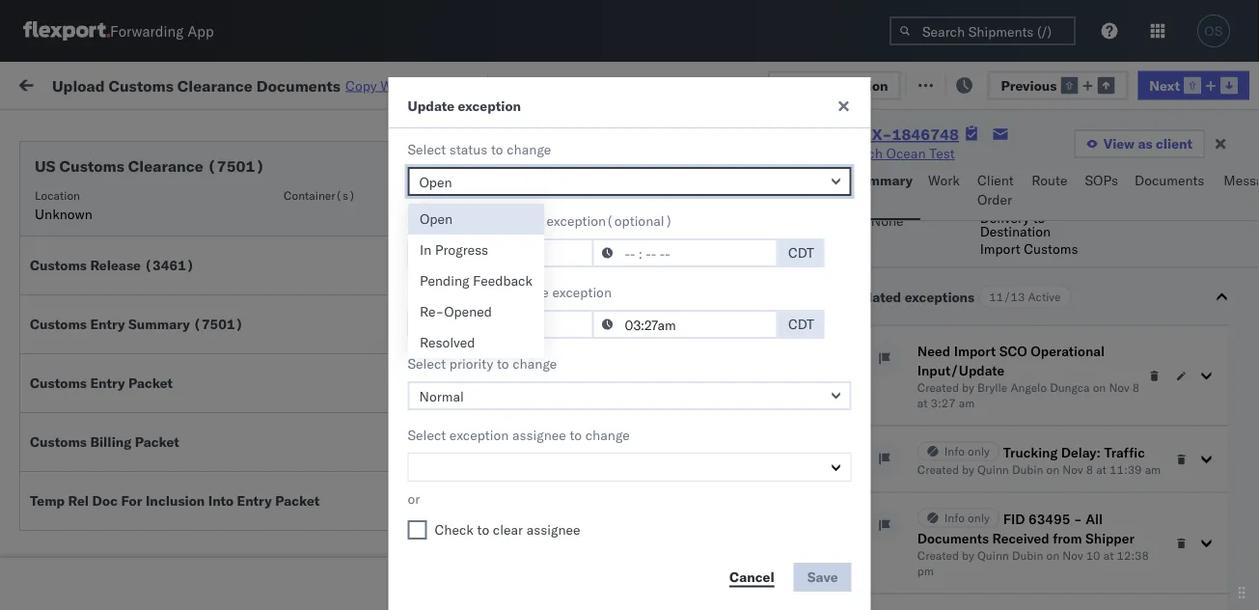 Task type: locate. For each thing, give the bounding box(es) containing it.
1 vertical spatial only
[[968, 511, 990, 526]]

1 horizontal spatial work
[[929, 172, 960, 189]]

1 actual from the top
[[408, 212, 447, 229]]

2 mmm d, yyyy text field from the top
[[408, 310, 594, 339]]

1 only from the top
[[968, 445, 990, 459]]

3 1889466 from the top
[[1107, 533, 1166, 550]]

assignee down select priority to change
[[513, 427, 566, 444]]

forwarding app link
[[23, 21, 214, 41]]

documents inside upload customs clearance documents
[[44, 202, 114, 219]]

0 vertical spatial of
[[508, 212, 520, 229]]

1 vertical spatial select file
[[708, 316, 775, 333]]

1 vertical spatial of
[[514, 284, 526, 301]]

on right dungca
[[1093, 381, 1106, 395]]

test
[[930, 145, 955, 162], [801, 236, 827, 253], [927, 236, 952, 253], [927, 279, 952, 295], [801, 321, 827, 338], [927, 321, 952, 338], [801, 363, 827, 380], [927, 363, 952, 380], [801, 406, 827, 423], [927, 406, 952, 423], [801, 448, 827, 465], [927, 448, 952, 465], [927, 491, 952, 508], [927, 533, 952, 550], [801, 576, 827, 593], [927, 576, 952, 593]]

1 schedule pickup from los angeles, ca from the top
[[44, 268, 260, 304]]

Search Work text field
[[611, 69, 822, 98]]

created for trucking delay: traffic
[[917, 463, 959, 477]]

select file button for customs entry packet
[[696, 369, 787, 398]]

5, down resolved
[[432, 363, 445, 380]]

import down destination
[[980, 240, 1021, 257]]

entry
[[90, 316, 125, 333], [90, 375, 125, 391], [237, 492, 272, 509]]

schedule delivery appointment button for 1:59 am cdt, nov 5, 2022
[[44, 234, 237, 255]]

select down the flexport
[[708, 257, 749, 274]]

resize handle column header
[[276, 150, 299, 610], [490, 150, 514, 610], [558, 150, 581, 610], [683, 150, 707, 610], [809, 150, 832, 610], [1002, 150, 1025, 610], [1157, 150, 1180, 610], [1225, 150, 1248, 610]]

1 vertical spatial dubin
[[1012, 549, 1044, 563]]

1889466 for 6:00 pm cst, dec 23, 2022
[[1107, 533, 1166, 550]]

0 vertical spatial created
[[917, 381, 959, 395]]

exception down search shipments (/) text field
[[958, 75, 1021, 92]]

from inside confirm pickup from los angeles, ca
[[142, 523, 171, 540]]

2 quinn from the top
[[977, 549, 1009, 563]]

3 ca from the top
[[44, 415, 63, 432]]

0 vertical spatial summary
[[852, 172, 913, 189]]

delivery down the customs entry summary (7501)
[[105, 362, 155, 379]]

view as client button
[[1074, 129, 1206, 158]]

1 info only from the top
[[944, 445, 990, 459]]

1 horizontal spatial 8
[[1133, 381, 1140, 395]]

created by quinn dubin on nov 10 at 12:38 pm
[[917, 549, 1149, 579]]

my
[[19, 70, 50, 97]]

0 vertical spatial time
[[477, 212, 504, 229]]

cst, right pm
[[368, 533, 398, 550]]

upload up unknown
[[44, 183, 88, 200]]

customs inside upload customs clearance documents
[[92, 183, 146, 200]]

exception
[[958, 75, 1021, 92], [825, 77, 889, 93], [458, 98, 521, 114], [547, 212, 606, 229], [553, 284, 612, 301], [450, 427, 509, 444]]

created inside need import sco operational input/update created by brylle angelo dungca on nov 8 at 3:27 am
[[917, 381, 959, 395]]

2022 up check
[[456, 491, 489, 508]]

ca for 2nd the schedule pickup from los angeles, ca button from the bottom
[[44, 415, 63, 432]]

dubin inside created by quinn dubin on nov 10 at 12:38 pm
[[1012, 549, 1044, 563]]

0 vertical spatial consignee
[[842, 158, 897, 172]]

2 vertical spatial change
[[586, 427, 630, 444]]

1 vertical spatial entry
[[90, 375, 125, 391]]

of
[[508, 212, 520, 229], [514, 284, 526, 301]]

0 vertical spatial the
[[524, 212, 543, 229]]

1 vertical spatial quinn
[[977, 549, 1009, 563]]

batch
[[1152, 75, 1190, 92]]

schedule delivery appointment button
[[44, 234, 237, 255], [44, 362, 237, 383], [44, 489, 237, 510]]

1 appointment from the top
[[158, 235, 237, 252]]

schedule pickup from los angeles, ca link for fourth the schedule pickup from los angeles, ca button from the bottom
[[44, 267, 274, 306]]

batch action
[[1152, 75, 1236, 92]]

pickup down customs entry packet on the left bottom of page
[[105, 395, 147, 412]]

0 vertical spatial appointment
[[158, 235, 237, 252]]

schedule delivery appointment button down the customs entry summary (7501)
[[44, 362, 237, 383]]

dec for confirm pickup from los angeles, ca
[[402, 533, 427, 550]]

fid
[[1003, 511, 1025, 528]]

los inside confirm pickup from los angeles, ca
[[174, 523, 196, 540]]

flexport. image
[[23, 21, 110, 41]]

change right priority
[[513, 355, 557, 372]]

1 vertical spatial select file button
[[696, 310, 787, 339]]

select exception assignee to change
[[408, 427, 630, 444]]

0 vertical spatial 1:59 am cst, dec 14, 2022
[[311, 448, 489, 465]]

check
[[435, 521, 474, 538]]

client inside the client order button
[[978, 172, 1014, 189]]

2 vertical spatial schedule delivery appointment
[[44, 490, 237, 507]]

confirm pickup from los angeles, ca button
[[44, 522, 274, 562]]

customs entry packet
[[30, 375, 173, 391]]

0 vertical spatial schedule delivery appointment link
[[44, 234, 237, 253]]

mmm d, yyyy text field down the actual start time of the exception
[[408, 310, 594, 339]]

1:59 am cdt, nov 5, 2022 up the or
[[311, 406, 482, 423]]

2 info only from the top
[[944, 511, 990, 526]]

the for start
[[529, 284, 549, 301]]

1 vertical spatial clearance
[[128, 156, 204, 176]]

pickup inside confirm pickup from los angeles, ca
[[97, 523, 139, 540]]

documents down client
[[1135, 172, 1205, 189]]

0 vertical spatial am
[[959, 396, 975, 411]]

6 resize handle column header from the left
[[1002, 150, 1025, 610]]

1 vertical spatial import
[[980, 240, 1021, 257]]

flex-1889466
[[1066, 448, 1166, 465], [1066, 491, 1166, 508], [1066, 533, 1166, 550], [1066, 576, 1166, 593]]

created
[[917, 381, 959, 395], [917, 463, 959, 477], [917, 549, 959, 563]]

appointment up (3461)
[[158, 235, 237, 252]]

0 vertical spatial change
[[507, 141, 551, 158]]

hbl
[[533, 188, 556, 202]]

1 vertical spatial appointment
[[158, 362, 237, 379]]

location
[[35, 188, 80, 202]]

4 schedule pickup from los angeles, ca from the top
[[44, 438, 260, 474]]

exceptions
[[905, 289, 975, 306]]

flexport demo consignee
[[716, 194, 874, 210]]

dubin down received
[[1012, 549, 1044, 563]]

1 vertical spatial info
[[944, 511, 965, 526]]

info down the 3:27
[[944, 445, 965, 459]]

client up order
[[978, 172, 1014, 189]]

ca down confirm at the left bottom of the page
[[44, 542, 63, 559]]

into
[[208, 492, 234, 509]]

upload customs clearance documents copy workspace link
[[52, 76, 478, 95]]

upload inside upload customs clearance documents
[[44, 183, 88, 200]]

0 vertical spatial work
[[210, 75, 243, 92]]

0 vertical spatial only
[[968, 445, 990, 459]]

quinn for fid
[[977, 549, 1009, 563]]

1:59 am cdt, nov 5, 2022 down re-
[[311, 321, 482, 338]]

6 1:59 from the top
[[311, 448, 340, 465]]

lhuu78945 for schedule delivery appointment
[[1189, 490, 1260, 507]]

1:59 am cdt, nov 5, 2022 down resolved
[[311, 363, 482, 380]]

at inside need import sco operational input/update created by brylle angelo dungca on nov 8 at 3:27 am
[[917, 396, 928, 411]]

clearance inside upload customs clearance documents
[[150, 183, 211, 200]]

2 ocean fcl from the top
[[591, 236, 658, 253]]

dec left 24,
[[403, 576, 428, 593]]

operational
[[1031, 343, 1105, 360]]

consignee inside button
[[842, 158, 897, 172]]

select file for customs entry packet
[[708, 375, 775, 391]]

0 vertical spatial assignee
[[513, 427, 566, 444]]

1 vertical spatial schedule delivery appointment link
[[44, 362, 237, 381]]

0 vertical spatial schedule delivery appointment button
[[44, 234, 237, 255]]

4 1:59 from the top
[[311, 363, 340, 380]]

actual for actual end time of the exception ( optional )
[[408, 212, 447, 229]]

0 horizontal spatial client
[[716, 158, 748, 172]]

None checkbox
[[408, 520, 427, 540]]

hbl number(s)
[[533, 188, 621, 202]]

cst, for schedule pickup from los angeles, ca
[[369, 448, 399, 465]]

rel
[[68, 492, 89, 509]]

created inside created by quinn dubin on nov 10 at 12:38 pm
[[917, 549, 959, 563]]

ca inside confirm pickup from los angeles, ca
[[44, 542, 63, 559]]

1 vertical spatial info only
[[944, 511, 990, 526]]

client inside client name button
[[716, 158, 748, 172]]

at left the 3:27
[[917, 396, 928, 411]]

summary inside summary button
[[852, 172, 913, 189]]

2 ca from the top
[[44, 330, 63, 347]]

2 dubin from the top
[[1012, 549, 1044, 563]]

1 schedule delivery appointment link from the top
[[44, 234, 237, 253]]

billing
[[90, 433, 132, 450]]

1 vertical spatial actual
[[408, 284, 447, 301]]

pickup down the 'release'
[[105, 310, 147, 327]]

ca for "confirm pickup from los angeles, ca" button
[[44, 542, 63, 559]]

0 vertical spatial 14,
[[431, 448, 452, 465]]

summary button
[[844, 163, 921, 220]]

1 horizontal spatial summary
[[852, 172, 913, 189]]

2 fcl from the top
[[634, 236, 658, 253]]

input/update
[[917, 362, 1005, 379]]

2 vertical spatial schedule delivery appointment button
[[44, 489, 237, 510]]

1 vertical spatial time
[[483, 284, 510, 301]]

1:59 am cst, dec 14, 2022 up 6:00 pm cst, dec 23, 2022
[[311, 491, 489, 508]]

2 vertical spatial packet
[[275, 492, 320, 509]]

14, up check
[[431, 448, 452, 465]]

1 cdt from the top
[[789, 244, 815, 261]]

dec left 23,
[[402, 533, 427, 550]]

schedule delivery appointment link for 1:59 am cst, dec 14, 2022
[[44, 489, 237, 508]]

2 vertical spatial schedule delivery appointment link
[[44, 489, 237, 508]]

1 schedule from the top
[[44, 235, 102, 252]]

0 vertical spatial entry
[[90, 316, 125, 333]]

flex- down sops button
[[1066, 236, 1107, 253]]

pending
[[420, 272, 470, 289]]

by inside created by quinn dubin on nov 10 at 12:38 pm
[[962, 549, 974, 563]]

2 vertical spatial by
[[962, 549, 974, 563]]

5 ocean fcl from the top
[[591, 363, 658, 380]]

quinn inside created by quinn dubin on nov 10 at 12:38 pm
[[977, 549, 1009, 563]]

delivery up the 'release'
[[105, 235, 155, 252]]

MMM D, YYYY text field
[[408, 238, 594, 267], [408, 310, 594, 339]]

from down temp rel doc for inclusion into entry packet
[[142, 523, 171, 540]]

0 vertical spatial dubin
[[1012, 463, 1044, 477]]

schedule pickup from los angeles, ca
[[44, 268, 260, 304], [44, 310, 260, 347], [44, 395, 260, 432], [44, 438, 260, 474]]

entry down customs release (3461)
[[90, 316, 125, 333]]

cancel button
[[718, 563, 787, 592]]

time right end
[[477, 212, 504, 229]]

quinn
[[977, 463, 1009, 477], [977, 549, 1009, 563]]

2 vertical spatial entry
[[237, 492, 272, 509]]

in
[[420, 241, 432, 258]]

1 vertical spatial consignee
[[810, 194, 874, 210]]

0 vertical spatial select file
[[708, 257, 775, 274]]

3 cdt, from the top
[[369, 279, 400, 295]]

delivery for 1:59 am cst, dec 14, 2022's schedule delivery appointment button
[[105, 490, 155, 507]]

work down app
[[210, 75, 243, 92]]

1 vertical spatial work
[[929, 172, 960, 189]]

4 flex-1889466 from the top
[[1066, 576, 1166, 593]]

file for customs entry packet
[[752, 375, 775, 391]]

from for confirm pickup from los angeles, ca "link"
[[142, 523, 171, 540]]

0 horizontal spatial am
[[959, 396, 975, 411]]

nov
[[660, 77, 685, 93], [404, 236, 429, 253], [404, 279, 429, 295], [404, 321, 429, 338], [404, 363, 429, 380], [1109, 381, 1130, 395], [404, 406, 429, 423], [1063, 463, 1083, 477], [1063, 549, 1083, 563]]

schedule for third the schedule pickup from los angeles, ca button from the bottom
[[44, 310, 102, 327]]

1 vertical spatial mmm d, yyyy text field
[[408, 310, 594, 339]]

order
[[978, 191, 1013, 208]]

am right the 3:27
[[959, 396, 975, 411]]

select file for customs release (3461)
[[708, 257, 775, 274]]

1 vertical spatial schedule delivery appointment button
[[44, 362, 237, 383]]

info only down the 3:27
[[944, 445, 990, 459]]

3 schedule delivery appointment from the top
[[44, 490, 237, 507]]

clearance for upload customs clearance documents copy workspace link
[[177, 76, 253, 95]]

created up 'pm'
[[917, 549, 959, 563]]

select down snoozed
[[408, 141, 446, 158]]

0 vertical spatial select file button
[[696, 251, 787, 280]]

summary down 'bosch ocean test' link
[[852, 172, 913, 189]]

0 vertical spatial mmm d, yyyy text field
[[408, 238, 594, 267]]

entry up customs billing packet
[[90, 375, 125, 391]]

select
[[408, 141, 446, 158], [708, 257, 749, 274], [708, 316, 749, 333], [408, 355, 446, 372], [708, 375, 749, 391], [408, 427, 446, 444]]

customs inside delivery to destination import customs
[[1024, 240, 1078, 257]]

entry for summary
[[90, 316, 125, 333]]

7 schedule from the top
[[44, 490, 102, 507]]

1 horizontal spatial am
[[1145, 463, 1161, 477]]

2 14, from the top
[[431, 491, 452, 508]]

link
[[452, 77, 478, 94]]

flex-1846748 button
[[1035, 231, 1170, 258], [1035, 231, 1170, 258], [1035, 274, 1170, 301], [1035, 274, 1170, 301], [1035, 316, 1170, 343], [1035, 316, 1170, 343], [1035, 359, 1170, 386], [1035, 359, 1170, 386], [1035, 401, 1170, 428], [1035, 401, 1170, 428]]

info only for fid
[[944, 511, 990, 526]]

3 schedule delivery appointment button from the top
[[44, 489, 237, 510]]

1 1889466 from the top
[[1107, 448, 1166, 465]]

info
[[944, 445, 965, 459], [944, 511, 965, 526]]

1 ca from the top
[[44, 287, 63, 304]]

shipper
[[1086, 530, 1135, 547]]

1 vertical spatial by
[[962, 463, 974, 477]]

1 vertical spatial cdt
[[789, 316, 815, 333]]

0 vertical spatial cdt
[[789, 244, 815, 261]]

0 vertical spatial import
[[163, 75, 206, 92]]

cdt,
[[369, 194, 400, 210], [369, 236, 400, 253], [369, 279, 400, 295], [369, 321, 400, 338], [369, 363, 400, 380], [369, 406, 400, 423]]

time for start
[[483, 284, 510, 301]]

entry for packet
[[90, 375, 125, 391]]

schedule delivery appointment for 1:59 am cst, dec 14, 2022
[[44, 490, 237, 507]]

1 vertical spatial 1:59 am cst, dec 14, 2022
[[311, 491, 489, 508]]

schedule delivery appointment down the customs entry summary (7501)
[[44, 362, 237, 379]]

2 created from the top
[[917, 463, 959, 477]]

4 cdt, from the top
[[369, 321, 400, 338]]

3:27
[[931, 396, 956, 411]]

0 vertical spatial info only
[[944, 445, 990, 459]]

flex- up all
[[1066, 491, 1107, 508]]

list box
[[408, 204, 544, 358]]

forwarding
[[110, 22, 184, 40]]

1 vertical spatial 8
[[1086, 463, 1093, 477]]

cancel
[[730, 568, 775, 585]]

created down the 3:27
[[917, 463, 959, 477]]

2 flex-1889466 from the top
[[1066, 491, 1166, 508]]

from for schedule pickup from los angeles, ca link associated with fourth the schedule pickup from los angeles, ca button from the bottom
[[150, 268, 178, 285]]

schedule pickup from los angeles, ca link down (3461)
[[44, 309, 274, 348]]

from inside "fid 63495 - all documents received from shipper"
[[1053, 530, 1082, 547]]

on inside need import sco operational input/update created by brylle angelo dungca on nov 8 at 3:27 am
[[1093, 381, 1106, 395]]

--
[[842, 194, 859, 210]]

change for select priority to change
[[513, 355, 557, 372]]

container numbers
[[1189, 150, 1241, 180]]

client for client name
[[716, 158, 748, 172]]

1 schedule delivery appointment from the top
[[44, 235, 237, 252]]

upload for upload customs clearance documents copy workspace link
[[52, 76, 105, 95]]

next
[[1150, 77, 1181, 93]]

due nov 9, 1:00 am
[[632, 77, 759, 93]]

select file button
[[696, 251, 787, 280], [696, 310, 787, 339], [696, 369, 787, 398]]

1 info from the top
[[944, 445, 965, 459]]

0 vertical spatial schedule delivery appointment
[[44, 235, 237, 252]]

2 only from the top
[[968, 511, 990, 526]]

3 1:59 from the top
[[311, 321, 340, 338]]

file for customs entry summary (7501)
[[752, 316, 775, 333]]

pm
[[344, 533, 365, 550]]

client for client order
[[978, 172, 1014, 189]]

packet for customs billing packet
[[135, 433, 179, 450]]

2022 down select exception assignee to change
[[456, 448, 489, 465]]

3 fcl from the top
[[634, 279, 658, 295]]

0 vertical spatial upload
[[52, 76, 105, 95]]

2 select file from the top
[[708, 316, 775, 333]]

0 horizontal spatial work
[[210, 75, 243, 92]]

2 select file button from the top
[[696, 310, 787, 339]]

flex-1889466 for 6:00 pm cst, dec 23, 2022
[[1066, 533, 1166, 550]]

clearance up upload customs clearance documents link
[[128, 156, 204, 176]]

location unknown
[[35, 188, 93, 223]]

summary down (3461)
[[128, 316, 190, 333]]

select file button down -- : -- -- text box on the top of page
[[696, 310, 787, 339]]

am inside need import sco operational input/update created by brylle angelo dungca on nov 8 at 3:27 am
[[959, 396, 975, 411]]

3 flex-1889466 from the top
[[1066, 533, 1166, 550]]

work
[[210, 75, 243, 92], [929, 172, 960, 189]]

actual
[[408, 212, 447, 229], [408, 284, 447, 301]]

1 lhuu78945 from the top
[[1189, 448, 1260, 465]]

1 flex-1889466 from the top
[[1066, 448, 1166, 465]]

6 schedule from the top
[[44, 438, 102, 455]]

by for trucking
[[962, 463, 974, 477]]

5, down re-
[[432, 321, 445, 338]]

2 vertical spatial appointment
[[158, 490, 237, 507]]

quinn for trucking
[[977, 463, 1009, 477]]

flexport
[[716, 194, 767, 210]]

schedule pickup from los angeles, ca up for
[[44, 438, 260, 474]]

on
[[472, 75, 487, 92], [1093, 381, 1106, 395], [1047, 463, 1060, 477], [1047, 549, 1060, 563]]

priority
[[450, 355, 494, 372]]

8 up traffic
[[1133, 381, 1140, 395]]

info left fid
[[944, 511, 965, 526]]

at right 10
[[1104, 549, 1114, 563]]

workitem
[[21, 158, 72, 172]]

delivery up confirm pickup from los angeles, ca
[[105, 490, 155, 507]]

import inside delivery to destination import customs
[[980, 240, 1021, 257]]

1 vertical spatial upload
[[44, 183, 88, 200]]

1 vertical spatial change
[[513, 355, 557, 372]]

3 schedule from the top
[[44, 310, 102, 327]]

customs
[[109, 76, 174, 95], [59, 156, 124, 176], [92, 183, 146, 200], [1024, 240, 1078, 257], [30, 257, 87, 274], [30, 316, 87, 333], [30, 375, 87, 391], [30, 433, 87, 450]]

ca up temp on the bottom left of page
[[44, 457, 63, 474]]

2 cdt from the top
[[789, 316, 815, 333]]

3 select file from the top
[[708, 375, 775, 391]]

by down "fid 63495 - all documents received from shipper"
[[962, 549, 974, 563]]

import
[[163, 75, 206, 92], [980, 240, 1021, 257], [954, 343, 996, 360]]

1 vertical spatial schedule delivery appointment
[[44, 362, 237, 379]]

1 select file from the top
[[708, 257, 775, 274]]

clearance
[[177, 76, 253, 95], [128, 156, 204, 176], [150, 183, 211, 200]]

file exception
[[931, 75, 1021, 92], [799, 77, 889, 93]]

4 ca from the top
[[44, 457, 63, 474]]

from for schedule pickup from los angeles, ca link related to third the schedule pickup from los angeles, ca button from the bottom
[[150, 310, 178, 327]]

by for fid
[[962, 549, 974, 563]]

dec up 6:00 pm cst, dec 23, 2022
[[403, 491, 428, 508]]

sco
[[999, 343, 1027, 360]]

clearance for upload customs clearance documents
[[150, 183, 211, 200]]

work down 'bosch ocean test' link
[[929, 172, 960, 189]]

appointment
[[158, 235, 237, 252], [158, 362, 237, 379], [158, 490, 237, 507]]

delivery for 1:59 am cdt, nov 5, 2022's schedule delivery appointment button
[[105, 235, 155, 252]]

0 horizontal spatial summary
[[128, 316, 190, 333]]

7 resize handle column header from the left
[[1157, 150, 1180, 610]]

1:59 am cst, dec 14, 2022 up the or
[[311, 448, 489, 465]]

the down "hbl"
[[524, 212, 543, 229]]

0 vertical spatial (7501)
[[207, 156, 265, 176]]

2 vertical spatial select file button
[[696, 369, 787, 398]]

appointment up confirm pickup from los angeles, ca "link"
[[158, 490, 237, 507]]

1:59 am cdt, nov 5, 2022 down 2:00 am cdt, aug 19, 2022
[[311, 236, 482, 253]]

file exception button
[[901, 69, 1034, 98], [901, 69, 1034, 98], [769, 71, 901, 100], [769, 71, 901, 100]]

(7501)
[[207, 156, 265, 176], [193, 316, 244, 333]]

14,
[[431, 448, 452, 465], [431, 491, 452, 508]]

by
[[962, 381, 974, 395], [962, 463, 974, 477], [962, 549, 974, 563]]

23,
[[430, 533, 451, 550]]

0 vertical spatial actual
[[408, 212, 447, 229]]

5 ca from the top
[[44, 542, 63, 559]]

1 vertical spatial created
[[917, 463, 959, 477]]

change down the normal 'text box'
[[586, 427, 630, 444]]

2 vertical spatial created
[[917, 549, 959, 563]]

consignee
[[842, 158, 897, 172], [810, 194, 874, 210]]

angeles, inside confirm pickup from los angeles, ca
[[199, 523, 252, 540]]

file for customs release (3461)
[[752, 257, 775, 274]]

schedule pickup from los angeles, ca button up the customs entry summary (7501)
[[44, 267, 274, 307]]

fcl
[[634, 194, 658, 210], [634, 236, 658, 253], [634, 279, 658, 295], [634, 321, 658, 338], [634, 363, 658, 380], [634, 406, 658, 423], [634, 448, 658, 465]]

2 schedule delivery appointment button from the top
[[44, 362, 237, 383]]

2 info from the top
[[944, 511, 965, 526]]

mmm d, yyyy text field for actual start time of the exception
[[408, 310, 594, 339]]

by up "fid 63495 - all documents received from shipper"
[[962, 463, 974, 477]]

-- : -- -- text field
[[592, 238, 779, 267]]

1 resize handle column header from the left
[[276, 150, 299, 610]]

to inside delivery to destination import customs
[[1033, 209, 1045, 226]]

2 by from the top
[[962, 463, 974, 477]]

(7501) up upload customs clearance documents link
[[207, 156, 265, 176]]

2 vertical spatial clearance
[[150, 183, 211, 200]]

2 actual from the top
[[408, 284, 447, 301]]

2 schedule pickup from los angeles, ca button from the top
[[44, 309, 274, 350]]

0 vertical spatial clearance
[[177, 76, 253, 95]]

0 vertical spatial quinn
[[977, 463, 1009, 477]]

1 vertical spatial the
[[529, 284, 549, 301]]

schedule delivery appointment up the 'release'
[[44, 235, 237, 252]]

lhuu78945
[[1189, 448, 1260, 465], [1189, 490, 1260, 507], [1189, 533, 1260, 550], [1189, 575, 1260, 592]]

my work
[[19, 70, 105, 97]]

info only left fid
[[944, 511, 990, 526]]

schedule delivery appointment link down the customs entry summary (7501)
[[44, 362, 237, 381]]

2022 down end
[[448, 236, 482, 253]]

2022
[[457, 194, 491, 210], [448, 236, 482, 253], [448, 279, 482, 295], [448, 321, 482, 338], [448, 363, 482, 380], [448, 406, 482, 423], [456, 448, 489, 465], [456, 491, 489, 508], [455, 533, 488, 550], [456, 576, 489, 593]]

2 schedule from the top
[[44, 268, 102, 285]]

2 1:59 from the top
[[311, 279, 340, 295]]

5 cdt, from the top
[[369, 363, 400, 380]]

2022 right 23,
[[455, 533, 488, 550]]

1 14, from the top
[[431, 448, 452, 465]]

risk
[[399, 75, 421, 92]]

quinn down received
[[977, 549, 1009, 563]]

2 lhuu78945 from the top
[[1189, 490, 1260, 507]]

3 1:59 am cdt, nov 5, 2022 from the top
[[311, 321, 482, 338]]

2 appointment from the top
[[158, 362, 237, 379]]

1889466
[[1107, 448, 1166, 465], [1107, 491, 1166, 508], [1107, 533, 1166, 550], [1107, 576, 1166, 593]]

1:59
[[311, 236, 340, 253], [311, 279, 340, 295], [311, 321, 340, 338], [311, 363, 340, 380], [311, 406, 340, 423], [311, 448, 340, 465], [311, 491, 340, 508]]

only
[[968, 445, 990, 459], [968, 511, 990, 526]]

select file down -- : -- -- text field
[[708, 375, 775, 391]]

1 quinn from the top
[[977, 463, 1009, 477]]

delivery
[[980, 209, 1030, 226], [105, 235, 155, 252], [105, 362, 155, 379], [105, 490, 155, 507]]

ca for 1st the schedule pickup from los angeles, ca button from the bottom of the page
[[44, 457, 63, 474]]

1 created from the top
[[917, 381, 959, 395]]

1 vertical spatial packet
[[135, 433, 179, 450]]

on down received
[[1047, 549, 1060, 563]]

1 schedule pickup from los angeles, ca link from the top
[[44, 267, 274, 306]]

2 vertical spatial import
[[954, 343, 996, 360]]

3 by from the top
[[962, 549, 974, 563]]

1 vertical spatial (7501)
[[193, 316, 244, 333]]

Open text field
[[408, 167, 852, 196]]

import inside button
[[163, 75, 206, 92]]

to right priority
[[497, 355, 509, 372]]

from down 63495
[[1053, 530, 1082, 547]]

2 vertical spatial select file
[[708, 375, 775, 391]]

1 mmm d, yyyy text field from the top
[[408, 238, 594, 267]]

bosch ocean test link
[[845, 144, 955, 163]]

(7501) for us customs clearance (7501)
[[207, 156, 265, 176]]

schedule pickup from los angeles, ca link for 1st the schedule pickup from los angeles, ca button from the bottom of the page
[[44, 437, 274, 475]]

only left fid
[[968, 511, 990, 526]]

cst, down 6:00 pm cst, dec 23, 2022
[[369, 576, 399, 593]]

dubin for fid
[[1012, 549, 1044, 563]]

1889466 for 1:59 am cst, dec 14, 2022
[[1107, 448, 1166, 465]]

1889466 right 10
[[1107, 533, 1166, 550]]

0 vertical spatial info
[[944, 445, 965, 459]]

1 horizontal spatial client
[[978, 172, 1014, 189]]

0 vertical spatial packet
[[128, 375, 173, 391]]

bosch
[[845, 145, 883, 162], [716, 236, 755, 253], [842, 236, 880, 253], [842, 279, 880, 295], [716, 321, 755, 338], [842, 321, 880, 338], [716, 363, 755, 380], [842, 363, 880, 380], [716, 406, 755, 423], [842, 406, 880, 423], [716, 448, 755, 465], [842, 448, 880, 465], [842, 491, 880, 508], [842, 533, 880, 550], [716, 576, 755, 593], [842, 576, 880, 593]]

from right the 'release'
[[150, 268, 178, 285]]

0 vertical spatial 8
[[1133, 381, 1140, 395]]

0 vertical spatial by
[[962, 381, 974, 395]]

schedule pickup from los angeles, ca up billing
[[44, 395, 260, 432]]

list box containing open
[[408, 204, 544, 358]]

2 cdt, from the top
[[369, 236, 400, 253]]

cdt for actual start time of the exception
[[789, 316, 815, 333]]

1 vertical spatial am
[[1145, 463, 1161, 477]]

exception up "flex-1846748" link
[[825, 77, 889, 93]]

ca up customs billing packet
[[44, 415, 63, 432]]

by inside need import sco operational input/update created by brylle angelo dungca on nov 8 at 3:27 am
[[962, 381, 974, 395]]

at left 11:39
[[1096, 463, 1107, 477]]

temp
[[30, 492, 65, 509]]

1889466 down the 12:38
[[1107, 576, 1166, 593]]

1 vertical spatial 14,
[[431, 491, 452, 508]]

from down (3461)
[[150, 310, 178, 327]]

cst, for schedule delivery appointment
[[369, 491, 399, 508]]

1 vertical spatial summary
[[128, 316, 190, 333]]



Task type: vqa. For each thing, say whether or not it's contained in the screenshot.
the saved views button
no



Task type: describe. For each thing, give the bounding box(es) containing it.
activity
[[498, 77, 544, 94]]

caiu79693
[[1189, 193, 1260, 210]]

flex-1889466 for 8:00 am cst, dec 24, 2022
[[1066, 576, 1166, 593]]

appointment for 1:59 am cst, dec 14, 2022
[[158, 490, 237, 507]]

1:59 am cst, dec 14, 2022 for schedule delivery appointment
[[311, 491, 489, 508]]

numbers
[[1189, 166, 1237, 180]]

schedule for fourth the schedule pickup from los angeles, ca button from the bottom
[[44, 268, 102, 285]]

doc
[[92, 492, 118, 509]]

packet for customs entry packet
[[128, 375, 173, 391]]

actual start time of the exception
[[408, 284, 612, 301]]

need import sco operational input/update created by brylle angelo dungca on nov 8 at 3:27 am
[[917, 343, 1140, 411]]

mmm d, yyyy text field for actual end time of the exception
[[408, 238, 594, 267]]

1 horizontal spatial file exception
[[931, 75, 1021, 92]]

actions
[[1202, 158, 1242, 172]]

schedule delivery appointment for 1:59 am cdt, nov 5, 2022
[[44, 235, 237, 252]]

flex id button
[[1025, 153, 1160, 173]]

0 horizontal spatial 8
[[1086, 463, 1093, 477]]

759
[[354, 75, 379, 92]]

delivery for second schedule delivery appointment button from the bottom
[[105, 362, 155, 379]]

14, for schedule delivery appointment
[[431, 491, 452, 508]]

6:00 pm cst, dec 23, 2022
[[311, 533, 488, 550]]

customs left billing
[[30, 433, 87, 450]]

demo
[[770, 194, 806, 210]]

1 cdt, from the top
[[369, 194, 400, 210]]

5 1:59 am cdt, nov 5, 2022 from the top
[[311, 406, 482, 423]]

select up the or
[[408, 427, 446, 444]]

schedule delivery appointment link for 1:59 am cdt, nov 5, 2022
[[44, 234, 237, 253]]

(3461)
[[144, 257, 195, 274]]

dec for schedule pickup from los angeles, ca
[[403, 448, 428, 465]]

759 at risk
[[354, 75, 421, 92]]

3 5, from the top
[[432, 321, 445, 338]]

confirm pickup from los angeles, ca link
[[44, 522, 274, 560]]

6 fcl from the top
[[634, 406, 658, 423]]

1 vertical spatial assignee
[[527, 521, 581, 538]]

delivery inside delivery to destination import customs
[[980, 209, 1030, 226]]

2 ceau75222 from the top
[[1189, 278, 1260, 295]]

related exceptions
[[852, 289, 975, 306]]

(7501) for customs entry summary (7501)
[[193, 316, 244, 333]]

flex- down 10
[[1066, 576, 1107, 593]]

5 resize handle column header from the left
[[809, 150, 832, 610]]

)
[[665, 212, 673, 229]]

flex-1889466 for 1:59 am cst, dec 14, 2022
[[1066, 448, 1166, 465]]

2 1889466 from the top
[[1107, 491, 1166, 508]]

appointment for 1:59 am cdt, nov 5, 2022
[[158, 235, 237, 252]]

exception down the hbl number(s)
[[547, 212, 606, 229]]

container
[[1189, 150, 1241, 165]]

1 5, from the top
[[432, 236, 445, 253]]

clearance for us customs clearance (7501)
[[128, 156, 204, 176]]

upload customs clearance documents
[[44, 183, 211, 219]]

customs up customs entry packet on the left bottom of page
[[30, 316, 87, 333]]

4 ceau75222 from the top
[[1189, 363, 1260, 380]]

snoozed
[[399, 120, 444, 134]]

schedule pickup from los angeles, ca link for third the schedule pickup from los angeles, ca button from the bottom
[[44, 309, 274, 348]]

as
[[1139, 135, 1153, 152]]

customs down unknown
[[30, 257, 87, 274]]

created for fid 63495 - all documents received from shipper
[[917, 549, 959, 563]]

2 1:59 am cdt, nov 5, 2022 from the top
[[311, 279, 482, 295]]

(
[[606, 212, 615, 229]]

info for trucking delay: traffic
[[944, 445, 965, 459]]

work
[[55, 70, 105, 97]]

import inside need import sco operational input/update created by brylle angelo dungca on nov 8 at 3:27 am
[[954, 343, 996, 360]]

3 schedule pickup from los angeles, ca button from the top
[[44, 394, 274, 435]]

documents inside button
[[1135, 172, 1205, 189]]

start
[[451, 284, 480, 301]]

exception down select priority to change
[[450, 427, 509, 444]]

2022 up end
[[457, 194, 491, 210]]

on right 205
[[472, 75, 487, 92]]

schedule pickup from los angeles, ca link for 2nd the schedule pickup from los angeles, ca button from the bottom
[[44, 394, 274, 433]]

schedule for 1:59 am cdt, nov 5, 2022's schedule delivery appointment button
[[44, 235, 102, 252]]

2 schedule delivery appointment from the top
[[44, 362, 237, 379]]

lhuu78945 for schedule pickup from los angeles, ca
[[1189, 448, 1260, 465]]

select down -- : -- -- text field
[[708, 375, 749, 391]]

1 schedule pickup from los angeles, ca button from the top
[[44, 267, 274, 307]]

of for end
[[508, 212, 520, 229]]

1:00
[[704, 77, 733, 93]]

flex- up consignee button
[[845, 125, 893, 144]]

customs entry summary (7501)
[[30, 316, 244, 333]]

flex- left 11:39
[[1066, 448, 1107, 465]]

select file button for customs release (3461)
[[696, 251, 787, 280]]

-- : -- -- text field
[[592, 310, 779, 339]]

select down resolved
[[408, 355, 446, 372]]

ca for fourth the schedule pickup from los angeles, ca button from the bottom
[[44, 287, 63, 304]]

5 1:59 from the top
[[311, 406, 340, 423]]

2 schedule delivery appointment link from the top
[[44, 362, 237, 381]]

aug
[[404, 194, 429, 210]]

work inside button
[[210, 75, 243, 92]]

205 on track
[[443, 75, 522, 92]]

on inside created by quinn dubin on nov 10 at 12:38 pm
[[1047, 549, 1060, 563]]

5 fcl from the top
[[634, 363, 658, 380]]

Normal text field
[[408, 381, 852, 410]]

flex- right active
[[1066, 279, 1107, 295]]

os button
[[1192, 9, 1237, 53]]

pickup up for
[[105, 438, 147, 455]]

8 resize handle column header from the left
[[1225, 150, 1248, 610]]

traffic
[[1104, 444, 1145, 461]]

from for schedule pickup from los angeles, ca link associated with 2nd the schedule pickup from los angeles, ca button from the bottom
[[150, 395, 178, 412]]

8:00
[[311, 576, 340, 593]]

time for end
[[477, 212, 504, 229]]

container(s)
[[284, 188, 356, 202]]

of for start
[[514, 284, 526, 301]]

exception down 205 on track
[[458, 98, 521, 114]]

client name
[[716, 158, 781, 172]]

2 schedule pickup from los angeles, ca from the top
[[44, 310, 260, 347]]

select file button for customs entry summary (7501)
[[696, 310, 787, 339]]

ca for third the schedule pickup from los angeles, ca button from the bottom
[[44, 330, 63, 347]]

info for fid 63495 - all documents received from shipper
[[944, 511, 965, 526]]

cdt for actual end time of the exception
[[789, 244, 815, 261]]

only for fid
[[968, 511, 990, 526]]

4 lhuu78945 from the top
[[1189, 575, 1260, 592]]

nov inside created by quinn dubin on nov 10 at 12:38 pm
[[1063, 549, 1083, 563]]

os
[[1205, 24, 1224, 38]]

select down -- : -- -- text box on the top of page
[[708, 316, 749, 333]]

pending feedback
[[420, 272, 533, 289]]

4 5, from the top
[[432, 363, 445, 380]]

schedule delivery appointment button for 1:59 am cst, dec 14, 2022
[[44, 489, 237, 510]]

3 ocean fcl from the top
[[591, 279, 658, 295]]

schedule for 2nd the schedule pickup from los angeles, ca button from the bottom
[[44, 395, 102, 412]]

delay:
[[1061, 444, 1101, 461]]

4 resize handle column header from the left
[[683, 150, 707, 610]]

dungca
[[1050, 381, 1090, 395]]

message (0)
[[259, 75, 338, 92]]

at inside created by quinn dubin on nov 10 at 12:38 pm
[[1104, 549, 1114, 563]]

dubin for trucking
[[1012, 463, 1044, 477]]

19,
[[433, 194, 454, 210]]

pickup up the customs entry summary (7501)
[[105, 268, 147, 285]]

app
[[187, 22, 214, 40]]

- inside "fid 63495 - all documents received from shipper"
[[1074, 511, 1082, 528]]

0 horizontal spatial file exception
[[799, 77, 889, 93]]

log
[[548, 77, 570, 94]]

message
[[259, 75, 313, 92]]

upload for upload customs clearance documents
[[44, 183, 88, 200]]

on down "trucking delay: traffic"
[[1047, 463, 1060, 477]]

4 ocean fcl from the top
[[591, 321, 658, 338]]

trucking delay: traffic
[[1003, 444, 1145, 461]]

at left risk
[[383, 75, 395, 92]]

documents left copy
[[257, 76, 341, 95]]

2:00 am cdt, aug 19, 2022
[[311, 194, 491, 210]]

client
[[1157, 135, 1193, 152]]

14, for schedule pickup from los angeles, ca
[[431, 448, 452, 465]]

import work
[[163, 75, 243, 92]]

update
[[408, 98, 455, 114]]

dec for schedule delivery appointment
[[403, 491, 428, 508]]

1 fcl from the top
[[634, 194, 658, 210]]

flex- down dungca
[[1066, 406, 1107, 423]]

work inside button
[[929, 172, 960, 189]]

select status to change
[[408, 141, 551, 158]]

angelo
[[1011, 381, 1047, 395]]

created by quinn dubin on nov 8 at 11:39 am
[[917, 463, 1161, 477]]

select file for customs entry summary (7501)
[[708, 316, 775, 333]]

customs billing packet
[[30, 433, 179, 450]]

copy workspace link button
[[346, 77, 478, 94]]

2022 right 24,
[[456, 576, 489, 593]]

8 inside need import sco operational input/update created by brylle angelo dungca on nov 8 at 3:27 am
[[1133, 381, 1140, 395]]

1 ocean fcl from the top
[[591, 194, 658, 210]]

3 schedule pickup from los angeles, ca from the top
[[44, 395, 260, 432]]

4 fcl from the top
[[634, 321, 658, 338]]

7 1:59 from the top
[[311, 491, 340, 508]]

flex- down all
[[1066, 533, 1107, 550]]

2022 down resolved
[[448, 363, 482, 380]]

cst, for confirm pickup from los angeles, ca
[[368, 533, 398, 550]]

24,
[[431, 576, 452, 593]]

5 ceau75222 from the top
[[1189, 405, 1260, 422]]

mode button
[[581, 153, 687, 173]]

205
[[443, 75, 468, 92]]

flex- up dungca
[[1066, 363, 1107, 380]]

3 resize handle column header from the left
[[558, 150, 581, 610]]

info only for trucking
[[944, 445, 990, 459]]

destination
[[980, 223, 1051, 240]]

to right "status"
[[491, 141, 504, 158]]

(0)
[[313, 75, 338, 92]]

work button
[[921, 163, 970, 220]]

us
[[35, 156, 56, 176]]

customs down forwarding on the top of the page
[[109, 76, 174, 95]]

2 5, from the top
[[432, 279, 445, 295]]

7 fcl from the top
[[634, 448, 658, 465]]

2022 down opened
[[448, 321, 482, 338]]

4 schedule pickup from los angeles, ca button from the top
[[44, 437, 274, 477]]

track
[[491, 75, 522, 92]]

2022 down priority
[[448, 406, 482, 423]]

1 1:59 am cdt, nov 5, 2022 from the top
[[311, 236, 482, 253]]

nov inside need import sco operational input/update created by brylle angelo dungca on nov 8 at 3:27 am
[[1109, 381, 1130, 395]]

id
[[1060, 158, 1071, 172]]

the for end
[[524, 212, 543, 229]]

view as client
[[1104, 135, 1193, 152]]

or
[[408, 490, 420, 507]]

5 5, from the top
[[432, 406, 445, 423]]

messa
[[1224, 172, 1260, 189]]

upload customs clearance documents link
[[44, 182, 274, 221]]

schedule for 1:59 am cst, dec 14, 2022's schedule delivery appointment button
[[44, 490, 102, 507]]

in progress
[[420, 241, 489, 258]]

to down the normal 'text box'
[[570, 427, 582, 444]]

inclusion
[[146, 492, 205, 509]]

brylle
[[977, 381, 1008, 395]]

1889466 for 8:00 am cst, dec 24, 2022
[[1107, 576, 1166, 593]]

opened
[[444, 303, 492, 320]]

lhuu78945 for confirm pickup from los angeles, ca
[[1189, 533, 1260, 550]]

4 1:59 am cdt, nov 5, 2022 from the top
[[311, 363, 482, 380]]

trucking
[[1003, 444, 1058, 461]]

filtered
[[19, 118, 66, 135]]

6 cdt, from the top
[[369, 406, 400, 423]]

1 1:59 from the top
[[311, 236, 340, 253]]

11/13 active
[[989, 290, 1061, 305]]

customs down "by:"
[[59, 156, 124, 176]]

only for trucking
[[968, 445, 990, 459]]

3 ceau75222 from the top
[[1189, 321, 1260, 337]]

customs up customs billing packet
[[30, 375, 87, 391]]

from for 1st the schedule pickup from los angeles, ca button from the bottom of the page schedule pickup from los angeles, ca link
[[150, 438, 178, 455]]

schedule for second schedule delivery appointment button from the bottom
[[44, 362, 102, 379]]

6 ocean fcl from the top
[[591, 406, 658, 423]]

10
[[1086, 549, 1101, 563]]

filtered by:
[[19, 118, 88, 135]]

exception down (
[[553, 284, 612, 301]]

2022 up opened
[[448, 279, 482, 295]]

1 ceau75222 from the top
[[1189, 236, 1260, 252]]

upload customs clearance documents button
[[44, 182, 274, 223]]

workitem button
[[12, 153, 280, 173]]

schedule for 1st the schedule pickup from los angeles, ca button from the bottom of the page
[[44, 438, 102, 455]]

documents inside "fid 63495 - all documents received from shipper"
[[917, 530, 989, 547]]

sops
[[1086, 172, 1119, 189]]

2 resize handle column header from the left
[[490, 150, 514, 610]]

confirm
[[44, 523, 94, 540]]

Search Shipments (/) text field
[[890, 16, 1076, 45]]

actual for actual start time of the exception
[[408, 284, 447, 301]]

change for select status to change
[[507, 141, 551, 158]]

63495
[[1029, 511, 1070, 528]]

fid 63495 - all documents received from shipper
[[917, 511, 1135, 547]]

flex- up the operational
[[1066, 321, 1107, 338]]

7 ocean fcl from the top
[[591, 448, 658, 465]]

1:59 am cst, dec 14, 2022 for schedule pickup from los angeles, ca
[[311, 448, 489, 465]]

to left clear
[[477, 521, 490, 538]]



